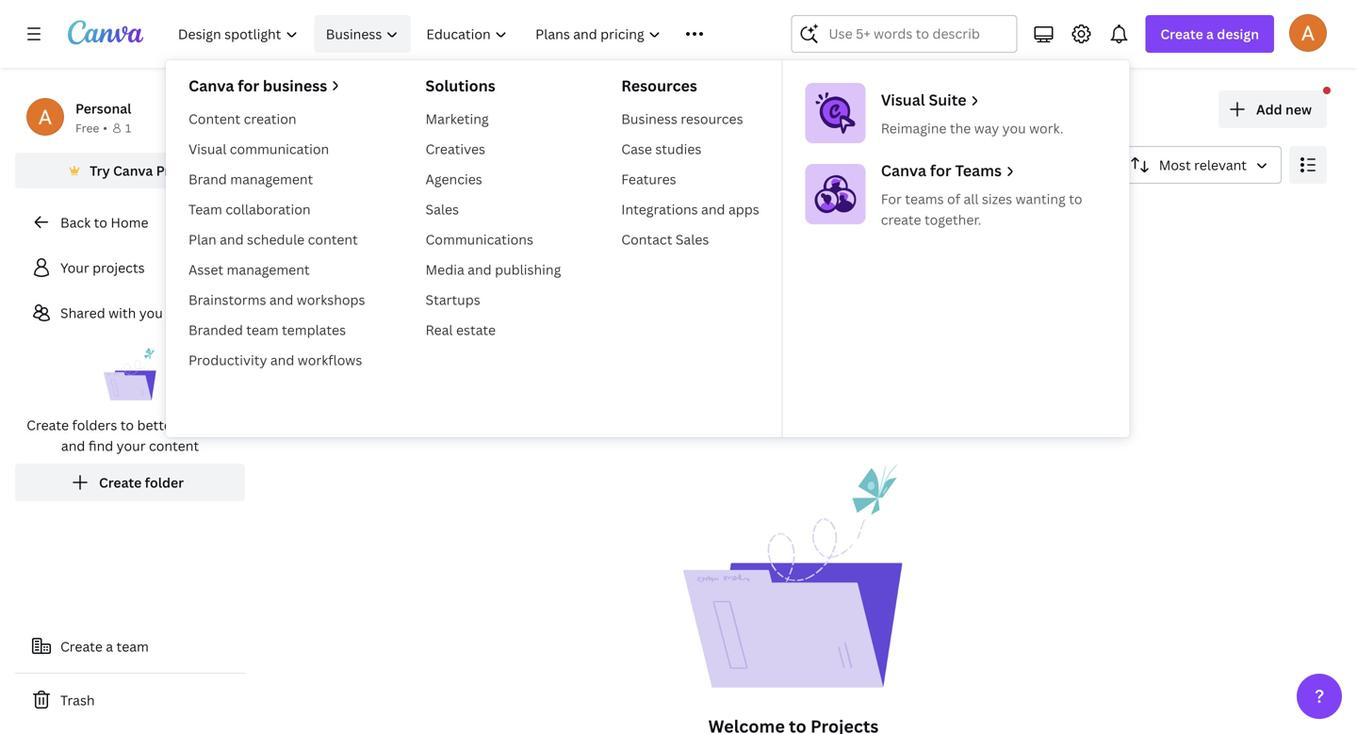 Task type: vqa. For each thing, say whether or not it's contained in the screenshot.
right 'content'
yes



Task type: describe. For each thing, give the bounding box(es) containing it.
productivity and workflows
[[188, 351, 362, 369]]

add new button
[[1219, 90, 1327, 128]]

starred
[[332, 284, 380, 302]]

business resources link
[[614, 104, 767, 134]]

and for workshops
[[269, 291, 293, 309]]

create a team
[[60, 638, 149, 655]]

marketing
[[426, 110, 489, 128]]

brainstorms
[[188, 291, 266, 309]]

communications
[[426, 230, 533, 248]]

most relevant
[[1159, 156, 1247, 174]]

personal
[[75, 99, 131, 117]]

for for business
[[238, 75, 259, 96]]

a for design
[[1206, 25, 1214, 43]]

starred link
[[260, 259, 516, 327]]

home
[[111, 213, 148, 231]]

canva for business
[[188, 75, 327, 96]]

create for create folder
[[99, 474, 142, 491]]

sales link
[[418, 194, 569, 224]]

canva inside button
[[113, 162, 153, 180]]

creatives link
[[418, 134, 569, 164]]

content creation link
[[181, 104, 373, 134]]

real estate
[[426, 321, 496, 339]]

media and publishing
[[426, 261, 561, 278]]

and for apps
[[701, 200, 725, 218]]

0 horizontal spatial to
[[94, 213, 107, 231]]

projects
[[260, 90, 386, 131]]

studies
[[655, 140, 702, 158]]

contact sales link
[[614, 224, 767, 254]]

1
[[125, 120, 131, 136]]

sales inside the contact sales link
[[676, 230, 709, 248]]

Search search field
[[829, 16, 980, 52]]

wanting
[[1016, 190, 1066, 208]]

design
[[1217, 25, 1259, 43]]

workshops
[[297, 291, 365, 309]]

projects
[[92, 259, 145, 277]]

visual for visual communication
[[188, 140, 226, 158]]

asset management link
[[181, 254, 373, 285]]

features link
[[614, 164, 767, 194]]

templates
[[282, 321, 346, 339]]

business
[[263, 75, 327, 96]]

branded team templates
[[188, 321, 346, 339]]

communication
[[230, 140, 329, 158]]

content inside create folders to better organize and find your content
[[149, 437, 199, 455]]

asset management
[[188, 261, 310, 278]]

plan and schedule content link
[[181, 224, 373, 254]]

agencies
[[426, 170, 482, 188]]

suite
[[929, 90, 967, 110]]

business for business
[[326, 25, 382, 43]]

try
[[90, 162, 110, 180]]

folders
[[72, 416, 117, 434]]

integrations
[[621, 200, 698, 218]]

create for create a design
[[1160, 25, 1203, 43]]

free
[[75, 120, 99, 136]]

the
[[950, 119, 971, 137]]

brand
[[188, 170, 227, 188]]

for
[[881, 190, 902, 208]]

resources
[[681, 110, 743, 128]]

integrations and apps link
[[614, 194, 767, 224]]

features
[[621, 170, 676, 188]]

for teams of all sizes wanting to create together.
[[881, 190, 1082, 229]]

agencies link
[[418, 164, 569, 194]]

to inside create folders to better organize and find your content
[[120, 416, 134, 434]]

solutions
[[426, 75, 495, 96]]

contact
[[621, 230, 672, 248]]

create folder button
[[15, 464, 245, 501]]

new
[[1286, 100, 1312, 118]]

shared
[[60, 304, 105, 322]]

case studies link
[[614, 134, 767, 164]]

way
[[974, 119, 999, 137]]

canva for canva for business
[[188, 75, 234, 96]]

create for create folders to better organize and find your content
[[27, 416, 69, 434]]

reimagine the way you work.
[[881, 119, 1064, 137]]

real estate link
[[418, 315, 569, 345]]

apple lee image
[[1289, 14, 1327, 52]]

trash link
[[15, 681, 245, 719]]

create folder
[[99, 474, 184, 491]]

integrations and apps
[[621, 200, 759, 218]]

case
[[621, 140, 652, 158]]

canva for teams
[[881, 160, 1002, 180]]

•
[[103, 120, 107, 136]]

better
[[137, 416, 177, 434]]



Task type: locate. For each thing, give the bounding box(es) containing it.
create inside button
[[60, 638, 103, 655]]

create left design
[[1160, 25, 1203, 43]]

contact sales
[[621, 230, 709, 248]]

create
[[881, 211, 921, 229]]

team inside button
[[116, 638, 149, 655]]

0 horizontal spatial for
[[238, 75, 259, 96]]

1 vertical spatial for
[[930, 160, 952, 180]]

business inside business "popup button"
[[326, 25, 382, 43]]

and right plan
[[220, 230, 244, 248]]

top level navigation element
[[166, 15, 1130, 437], [166, 15, 1130, 437]]

list containing your projects
[[15, 249, 245, 501]]

business menu
[[166, 60, 1130, 437]]

find
[[88, 437, 113, 455]]

team
[[188, 200, 222, 218]]

Sort by button
[[1117, 146, 1282, 184]]

canva
[[188, 75, 234, 96], [881, 160, 926, 180], [113, 162, 153, 180]]

content
[[308, 230, 358, 248], [149, 437, 199, 455]]

1 vertical spatial you
[[139, 304, 163, 322]]

1 horizontal spatial visual
[[881, 90, 925, 110]]

apps
[[728, 200, 759, 218]]

0 horizontal spatial canva
[[113, 162, 153, 180]]

create up trash
[[60, 638, 103, 655]]

and inside create folders to better organize and find your content
[[61, 437, 85, 455]]

team up productivity and workflows
[[246, 321, 279, 339]]

None search field
[[791, 15, 1017, 53]]

1 vertical spatial to
[[94, 213, 107, 231]]

management up collaboration
[[230, 170, 313, 188]]

1 horizontal spatial content
[[308, 230, 358, 248]]

0 vertical spatial team
[[246, 321, 279, 339]]

management inside the asset management link
[[227, 261, 310, 278]]

create for create a team
[[60, 638, 103, 655]]

publishing
[[495, 261, 561, 278]]

management down plan and schedule content on the left of page
[[227, 261, 310, 278]]

0 vertical spatial management
[[230, 170, 313, 188]]

your projects link
[[15, 249, 245, 287]]

1 horizontal spatial team
[[246, 321, 279, 339]]

brainstorms and workshops link
[[181, 285, 373, 315]]

for up of
[[930, 160, 952, 180]]

0 vertical spatial content
[[308, 230, 358, 248]]

content right schedule
[[308, 230, 358, 248]]

business up case studies
[[621, 110, 677, 128]]

2 horizontal spatial to
[[1069, 190, 1082, 208]]

work.
[[1029, 119, 1064, 137]]

for for teams
[[930, 160, 952, 180]]

communications link
[[418, 224, 569, 254]]

you inside business menu
[[1002, 119, 1026, 137]]

visual
[[881, 90, 925, 110], [188, 140, 226, 158]]

management for asset management
[[227, 261, 310, 278]]

collaboration
[[226, 200, 311, 218]]

canva for canva for teams
[[881, 160, 926, 180]]

1 vertical spatial team
[[116, 638, 149, 655]]

content down better
[[149, 437, 199, 455]]

brainstorms and workshops
[[188, 291, 365, 309]]

0 horizontal spatial content
[[149, 437, 199, 455]]

plan and schedule content
[[188, 230, 358, 248]]

canva inside 'link'
[[188, 75, 234, 96]]

business for business resources
[[621, 110, 677, 128]]

1 vertical spatial business
[[621, 110, 677, 128]]

back to home link
[[15, 204, 245, 241]]

media and publishing link
[[418, 254, 569, 285]]

organize
[[180, 416, 234, 434]]

0 vertical spatial business
[[326, 25, 382, 43]]

to
[[1069, 190, 1082, 208], [94, 213, 107, 231], [120, 416, 134, 434]]

business button
[[314, 15, 411, 53]]

brand management link
[[181, 164, 373, 194]]

create a design
[[1160, 25, 1259, 43]]

and down "communications"
[[468, 261, 492, 278]]

1 horizontal spatial for
[[930, 160, 952, 180]]

create folders to better organize and find your content
[[27, 416, 234, 455]]

sizes
[[982, 190, 1012, 208]]

0 vertical spatial for
[[238, 75, 259, 96]]

and inside "link"
[[269, 291, 293, 309]]

real
[[426, 321, 453, 339]]

marketing link
[[418, 104, 569, 134]]

0 vertical spatial sales
[[426, 200, 459, 218]]

canva for business link
[[188, 75, 365, 96]]

branded team templates link
[[181, 315, 373, 345]]

content creation
[[188, 110, 296, 128]]

to right back
[[94, 213, 107, 231]]

you right way at the right
[[1002, 119, 1026, 137]]

sales inside sales link
[[426, 200, 459, 218]]

back
[[60, 213, 91, 231]]

2 vertical spatial to
[[120, 416, 134, 434]]

content inside business menu
[[308, 230, 358, 248]]

1 horizontal spatial to
[[120, 416, 134, 434]]

and for publishing
[[468, 261, 492, 278]]

create left folders
[[27, 416, 69, 434]]

together.
[[925, 211, 981, 229]]

team inside business menu
[[246, 321, 279, 339]]

to up "your"
[[120, 416, 134, 434]]

canva right "try"
[[113, 162, 153, 180]]

business inside business resources link
[[621, 110, 677, 128]]

a up trash link
[[106, 638, 113, 655]]

visual for visual suite
[[881, 90, 925, 110]]

0 horizontal spatial team
[[116, 638, 149, 655]]

for inside 'link'
[[238, 75, 259, 96]]

most
[[1159, 156, 1191, 174]]

and for schedule
[[220, 230, 244, 248]]

a inside dropdown button
[[1206, 25, 1214, 43]]

1 horizontal spatial a
[[1206, 25, 1214, 43]]

0 vertical spatial visual
[[881, 90, 925, 110]]

sales
[[426, 200, 459, 218], [676, 230, 709, 248]]

all
[[964, 190, 979, 208]]

canva up content
[[188, 75, 234, 96]]

management for brand management
[[230, 170, 313, 188]]

1 vertical spatial content
[[149, 437, 199, 455]]

and left apps
[[701, 200, 725, 218]]

0 horizontal spatial sales
[[426, 200, 459, 218]]

to inside for teams of all sizes wanting to create together.
[[1069, 190, 1082, 208]]

1 vertical spatial sales
[[676, 230, 709, 248]]

creatives
[[426, 140, 485, 158]]

1 horizontal spatial you
[[1002, 119, 1026, 137]]

of
[[947, 190, 960, 208]]

sales down agencies
[[426, 200, 459, 218]]

schedule
[[247, 230, 305, 248]]

and up branded team templates link
[[269, 291, 293, 309]]

management inside brand management link
[[230, 170, 313, 188]]

estate
[[456, 321, 496, 339]]

brand management
[[188, 170, 313, 188]]

0 horizontal spatial you
[[139, 304, 163, 322]]

0 horizontal spatial business
[[326, 25, 382, 43]]

1 vertical spatial management
[[227, 261, 310, 278]]

you right with
[[139, 304, 163, 322]]

a for team
[[106, 638, 113, 655]]

teams
[[905, 190, 944, 208]]

create inside create folders to better organize and find your content
[[27, 416, 69, 434]]

and
[[701, 200, 725, 218], [220, 230, 244, 248], [468, 261, 492, 278], [269, 291, 293, 309], [270, 351, 294, 369], [61, 437, 85, 455]]

your
[[117, 437, 146, 455]]

shared with you link
[[15, 294, 245, 332]]

team collaboration
[[188, 200, 311, 218]]

1 vertical spatial visual
[[188, 140, 226, 158]]

2 horizontal spatial canva
[[881, 160, 926, 180]]

media
[[426, 261, 464, 278]]

free •
[[75, 120, 107, 136]]

create inside button
[[99, 474, 142, 491]]

0 horizontal spatial a
[[106, 638, 113, 655]]

create down "your"
[[99, 474, 142, 491]]

productivity and workflows link
[[181, 345, 373, 375]]

and for workflows
[[270, 351, 294, 369]]

1 vertical spatial a
[[106, 638, 113, 655]]

visual suite
[[881, 90, 967, 110]]

a left design
[[1206, 25, 1214, 43]]

case studies
[[621, 140, 702, 158]]

folder
[[145, 474, 184, 491]]

a inside button
[[106, 638, 113, 655]]

team up trash link
[[116, 638, 149, 655]]

canva up the for
[[881, 160, 926, 180]]

management
[[230, 170, 313, 188], [227, 261, 310, 278]]

pro
[[156, 162, 178, 180]]

1 horizontal spatial canva
[[188, 75, 234, 96]]

team collaboration link
[[181, 194, 373, 224]]

1 horizontal spatial business
[[621, 110, 677, 128]]

0 vertical spatial to
[[1069, 190, 1082, 208]]

list
[[15, 249, 245, 501]]

a
[[1206, 25, 1214, 43], [106, 638, 113, 655]]

0 vertical spatial you
[[1002, 119, 1026, 137]]

sales down the integrations and apps link
[[676, 230, 709, 248]]

asset
[[188, 261, 223, 278]]

you inside list
[[139, 304, 163, 322]]

resources
[[621, 75, 697, 96]]

visual up reimagine
[[881, 90, 925, 110]]

for up content creation
[[238, 75, 259, 96]]

visual up brand at the left of page
[[188, 140, 226, 158]]

trash
[[60, 691, 95, 709]]

business up business at the left top
[[326, 25, 382, 43]]

your
[[60, 259, 89, 277]]

1 horizontal spatial sales
[[676, 230, 709, 248]]

business resources
[[621, 110, 743, 128]]

try canva pro
[[90, 162, 178, 180]]

shared with you
[[60, 304, 163, 322]]

back to home
[[60, 213, 148, 231]]

plan
[[188, 230, 216, 248]]

0 horizontal spatial visual
[[188, 140, 226, 158]]

startups link
[[418, 285, 569, 315]]

startups
[[426, 291, 480, 309]]

and down branded team templates link
[[270, 351, 294, 369]]

to right wanting
[[1069, 190, 1082, 208]]

create inside dropdown button
[[1160, 25, 1203, 43]]

0 vertical spatial a
[[1206, 25, 1214, 43]]

your projects
[[60, 259, 145, 277]]

try canva pro button
[[15, 153, 245, 188]]

and left find
[[61, 437, 85, 455]]



